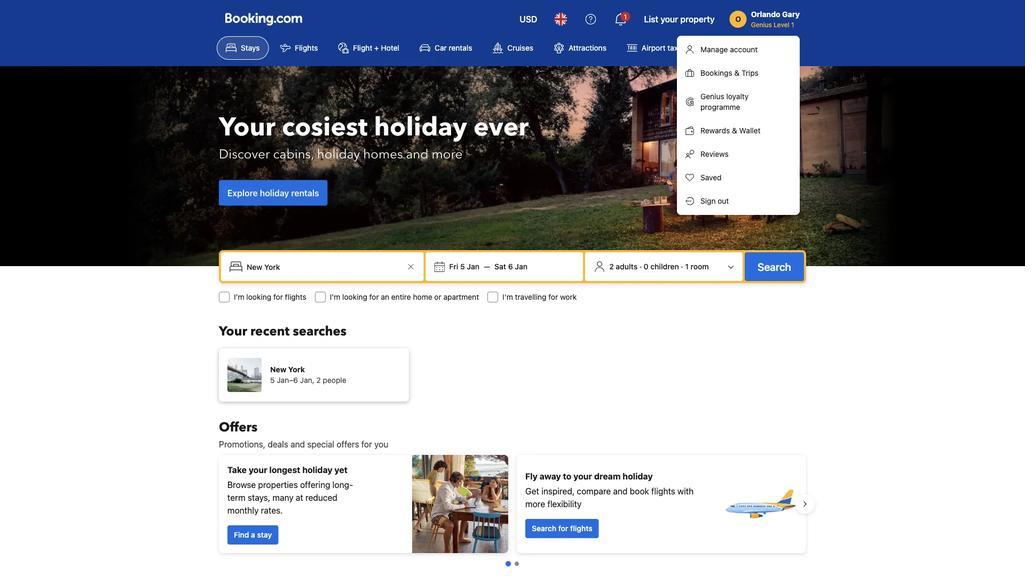 Task type: vqa. For each thing, say whether or not it's contained in the screenshot.
region containing Take your longest holiday yet
yes



Task type: locate. For each thing, give the bounding box(es) containing it.
for for an
[[369, 293, 379, 302]]

0 vertical spatial rentals
[[449, 44, 472, 52]]

apartment
[[443, 293, 479, 302]]

saved link
[[677, 166, 800, 190]]

with
[[678, 487, 694, 497]]

airport
[[642, 44, 666, 52]]

1 vertical spatial rentals
[[291, 188, 319, 198]]

your
[[219, 110, 276, 145], [219, 323, 247, 340]]

for left an
[[369, 293, 379, 302]]

1 horizontal spatial looking
[[342, 293, 367, 302]]

your for list
[[661, 14, 678, 24]]

holiday up offering
[[302, 465, 332, 475]]

1 horizontal spatial genius
[[751, 21, 772, 28]]

flights inside the fly away to your dream holiday get inspired, compare and book flights with more flexibility
[[651, 487, 675, 497]]

promotions,
[[219, 440, 265, 450]]

0 horizontal spatial your
[[249, 465, 267, 475]]

airport taxis link
[[618, 36, 693, 60]]

homes
[[363, 146, 403, 163]]

car rentals link
[[411, 36, 481, 60]]

account
[[730, 45, 758, 54]]

&
[[734, 69, 740, 77], [732, 126, 737, 135]]

find a stay
[[234, 531, 272, 540]]

2 vertical spatial flights
[[570, 525, 593, 533]]

sat 6 jan button
[[490, 257, 532, 277]]

& inside "link"
[[734, 69, 740, 77]]

0 horizontal spatial 1
[[624, 13, 627, 20]]

2 adults · 0 children · 1 room
[[609, 262, 709, 271]]

2 right jan,
[[316, 376, 321, 385]]

fly away to your dream holiday image
[[723, 467, 798, 542]]

0 horizontal spatial 2
[[316, 376, 321, 385]]

& for wallet
[[732, 126, 737, 135]]

your up the 'discover'
[[219, 110, 276, 145]]

0 horizontal spatial 5
[[270, 376, 275, 385]]

fri 5 jan — sat 6 jan
[[449, 262, 528, 271]]

1 jan from the left
[[467, 262, 480, 271]]

1 horizontal spatial flights
[[570, 525, 593, 533]]

you
[[374, 440, 388, 450]]

and right deals
[[291, 440, 305, 450]]

1 vertical spatial and
[[291, 440, 305, 450]]

1 vertical spatial 2
[[316, 376, 321, 385]]

and right homes
[[406, 146, 429, 163]]

0 vertical spatial search
[[758, 261, 791, 273]]

holiday up homes
[[374, 110, 467, 145]]

your right take on the bottom of the page
[[249, 465, 267, 475]]

search for flights link
[[525, 520, 599, 539]]

1 horizontal spatial 5
[[460, 262, 465, 271]]

looking left an
[[342, 293, 367, 302]]

for left you
[[361, 440, 372, 450]]

explore holiday rentals link
[[219, 180, 328, 206]]

5
[[460, 262, 465, 271], [270, 376, 275, 385]]

flights left with
[[651, 487, 675, 497]]

genius loyalty programme
[[701, 92, 749, 112]]

away
[[540, 472, 561, 482]]

1 looking from the left
[[246, 293, 271, 302]]

2 · from the left
[[681, 262, 683, 271]]

dream
[[594, 472, 621, 482]]

0 horizontal spatial ·
[[640, 262, 642, 271]]

0 horizontal spatial i'm
[[330, 293, 340, 302]]

1 down gary
[[791, 21, 794, 28]]

reviews
[[701, 150, 729, 159]]

· right the children
[[681, 262, 683, 271]]

holiday up 'book'
[[623, 472, 653, 482]]

rentals
[[449, 44, 472, 52], [291, 188, 319, 198]]

browse
[[227, 480, 256, 490]]

0 horizontal spatial rentals
[[291, 188, 319, 198]]

attractions link
[[545, 36, 616, 60]]

1 horizontal spatial and
[[406, 146, 429, 163]]

1 vertical spatial 1
[[791, 21, 794, 28]]

usd button
[[513, 6, 544, 32]]

your cosiest holiday ever discover cabins, holiday homes and more
[[219, 110, 529, 163]]

2 your from the top
[[219, 323, 247, 340]]

0 vertical spatial 2
[[609, 262, 614, 271]]

0 vertical spatial and
[[406, 146, 429, 163]]

your inside your cosiest holiday ever discover cabins, holiday homes and more
[[219, 110, 276, 145]]

0 horizontal spatial search
[[532, 525, 556, 533]]

your account menu orlando gary genius level 1 element
[[730, 5, 804, 29]]

for up your recent searches
[[273, 293, 283, 302]]

· left 0
[[640, 262, 642, 271]]

1 horizontal spatial search
[[758, 261, 791, 273]]

discover
[[219, 146, 270, 163]]

0 vertical spatial your
[[219, 110, 276, 145]]

jan right 6
[[515, 262, 528, 271]]

flights link
[[271, 36, 327, 60]]

progress bar
[[506, 562, 519, 567]]

i'm down where are you going? field
[[330, 293, 340, 302]]

2 horizontal spatial your
[[661, 14, 678, 24]]

1 left room
[[685, 262, 689, 271]]

0 vertical spatial 1
[[624, 13, 627, 20]]

your down i'm
[[219, 323, 247, 340]]

manage account
[[701, 45, 758, 54]]

and inside the fly away to your dream holiday get inspired, compare and book flights with more flexibility
[[613, 487, 628, 497]]

1 vertical spatial genius
[[701, 92, 724, 101]]

2 horizontal spatial flights
[[651, 487, 675, 497]]

your
[[661, 14, 678, 24], [249, 465, 267, 475], [574, 472, 592, 482]]

loyalty
[[726, 92, 749, 101]]

new york 5 jan–6 jan, 2 people
[[270, 365, 346, 385]]

0 horizontal spatial genius
[[701, 92, 724, 101]]

1 horizontal spatial jan
[[515, 262, 528, 271]]

0 horizontal spatial and
[[291, 440, 305, 450]]

0 vertical spatial genius
[[751, 21, 772, 28]]

genius down orlando
[[751, 21, 772, 28]]

for
[[273, 293, 283, 302], [369, 293, 379, 302], [549, 293, 558, 302], [361, 440, 372, 450], [558, 525, 568, 533]]

ever
[[474, 110, 529, 145]]

your recent searches
[[219, 323, 347, 340]]

0 horizontal spatial more
[[432, 146, 463, 163]]

5 right 'fri'
[[460, 262, 465, 271]]

o
[[735, 15, 741, 23]]

flights
[[295, 44, 318, 52]]

region
[[210, 451, 815, 558]]

search for search for flights
[[532, 525, 556, 533]]

for left the work
[[549, 293, 558, 302]]

1 vertical spatial 5
[[270, 376, 275, 385]]

0 vertical spatial more
[[432, 146, 463, 163]]

2 inside new york 5 jan–6 jan, 2 people
[[316, 376, 321, 385]]

taxis
[[668, 44, 684, 52]]

manage
[[701, 45, 728, 54]]

search
[[758, 261, 791, 273], [532, 525, 556, 533]]

and
[[406, 146, 429, 163], [291, 440, 305, 450], [613, 487, 628, 497]]

1 horizontal spatial i'm
[[503, 293, 513, 302]]

bookings & trips link
[[677, 61, 800, 85]]

& left trips
[[734, 69, 740, 77]]

list your property
[[644, 14, 715, 24]]

2 horizontal spatial 1
[[791, 21, 794, 28]]

0 vertical spatial &
[[734, 69, 740, 77]]

an
[[381, 293, 389, 302]]

1 horizontal spatial your
[[574, 472, 592, 482]]

1 vertical spatial more
[[525, 500, 545, 510]]

2 jan from the left
[[515, 262, 528, 271]]

adults
[[616, 262, 638, 271]]

programme
[[701, 103, 740, 112]]

5 down "new"
[[270, 376, 275, 385]]

your inside take your longest holiday yet browse properties offering long- term stays, many at reduced monthly rates.
[[249, 465, 267, 475]]

1 vertical spatial flights
[[651, 487, 675, 497]]

stays,
[[248, 493, 270, 503]]

cruises link
[[483, 36, 543, 60]]

2 vertical spatial and
[[613, 487, 628, 497]]

flights up your recent searches
[[285, 293, 306, 302]]

rewards & wallet link
[[677, 119, 800, 143]]

1 i'm from the left
[[330, 293, 340, 302]]

gary
[[782, 10, 800, 19]]

i'm left travelling
[[503, 293, 513, 302]]

book
[[630, 487, 649, 497]]

1 horizontal spatial ·
[[681, 262, 683, 271]]

for down the flexibility
[[558, 525, 568, 533]]

jan
[[467, 262, 480, 271], [515, 262, 528, 271]]

get
[[525, 487, 539, 497]]

holiday
[[374, 110, 467, 145], [317, 146, 360, 163], [260, 188, 289, 198], [302, 465, 332, 475], [623, 472, 653, 482]]

your right to
[[574, 472, 592, 482]]

car
[[435, 44, 447, 52]]

2 vertical spatial 1
[[685, 262, 689, 271]]

0 vertical spatial 5
[[460, 262, 465, 271]]

& left wallet at the top right
[[732, 126, 737, 135]]

2 horizontal spatial and
[[613, 487, 628, 497]]

2 left adults
[[609, 262, 614, 271]]

monthly
[[227, 506, 259, 516]]

longest
[[269, 465, 300, 475]]

property
[[680, 14, 715, 24]]

flights down the flexibility
[[570, 525, 593, 533]]

list your property link
[[638, 6, 721, 32]]

1 left list
[[624, 13, 627, 20]]

1 vertical spatial &
[[732, 126, 737, 135]]

2 looking from the left
[[342, 293, 367, 302]]

1 vertical spatial search
[[532, 525, 556, 533]]

search inside button
[[758, 261, 791, 273]]

looking for i'm
[[342, 293, 367, 302]]

search inside region
[[532, 525, 556, 533]]

and left 'book'
[[613, 487, 628, 497]]

work
[[560, 293, 577, 302]]

genius inside "orlando gary genius level 1"
[[751, 21, 772, 28]]

i'm
[[330, 293, 340, 302], [503, 293, 513, 302]]

holiday right explore
[[260, 188, 289, 198]]

1 horizontal spatial 2
[[609, 262, 614, 271]]

your for take
[[249, 465, 267, 475]]

2 i'm from the left
[[503, 293, 513, 302]]

0 horizontal spatial jan
[[467, 262, 480, 271]]

region containing take your longest holiday yet
[[210, 451, 815, 558]]

1 · from the left
[[640, 262, 642, 271]]

your right list
[[661, 14, 678, 24]]

genius up the programme
[[701, 92, 724, 101]]

1 your from the top
[[219, 110, 276, 145]]

jan left —
[[467, 262, 480, 271]]

rentals down cabins, on the top left of the page
[[291, 188, 319, 198]]

1 button
[[608, 6, 633, 32]]

looking right i'm
[[246, 293, 271, 302]]

0 vertical spatial flights
[[285, 293, 306, 302]]

yet
[[335, 465, 348, 475]]

rentals right car
[[449, 44, 472, 52]]

manage account link
[[677, 38, 800, 61]]

i'm for i'm travelling for work
[[503, 293, 513, 302]]

1 vertical spatial your
[[219, 323, 247, 340]]

1 horizontal spatial 1
[[685, 262, 689, 271]]

0 horizontal spatial looking
[[246, 293, 271, 302]]

1 horizontal spatial more
[[525, 500, 545, 510]]



Task type: describe. For each thing, give the bounding box(es) containing it.
deals
[[268, 440, 288, 450]]

2 inside button
[[609, 262, 614, 271]]

1 inside button
[[685, 262, 689, 271]]

airport taxis
[[642, 44, 684, 52]]

your for cosiest
[[219, 110, 276, 145]]

search for search
[[758, 261, 791, 273]]

1 inside "orlando gary genius level 1"
[[791, 21, 794, 28]]

—
[[484, 262, 490, 271]]

bookings
[[701, 69, 732, 77]]

reviews link
[[677, 143, 800, 166]]

stays link
[[217, 36, 269, 60]]

trips
[[742, 69, 759, 77]]

i'm for i'm looking for an entire home or apartment
[[330, 293, 340, 302]]

sign out
[[701, 197, 729, 206]]

and inside your cosiest holiday ever discover cabins, holiday homes and more
[[406, 146, 429, 163]]

flight + hotel link
[[329, 36, 409, 60]]

york
[[288, 365, 305, 374]]

for inside offers promotions, deals and special offers for you
[[361, 440, 372, 450]]

jan,
[[300, 376, 314, 385]]

people
[[323, 376, 346, 385]]

rewards & wallet
[[701, 126, 761, 135]]

flight
[[353, 44, 372, 52]]

sign out button
[[677, 190, 800, 213]]

saved
[[701, 173, 722, 182]]

special
[[307, 440, 334, 450]]

i'm travelling for work
[[503, 293, 577, 302]]

sign
[[701, 197, 716, 206]]

+
[[374, 44, 379, 52]]

to
[[563, 472, 572, 482]]

your inside the fly away to your dream holiday get inspired, compare and book flights with more flexibility
[[574, 472, 592, 482]]

explore holiday rentals
[[227, 188, 319, 198]]

a
[[251, 531, 255, 540]]

booking.com image
[[225, 13, 302, 26]]

level
[[774, 21, 789, 28]]

fly away to your dream holiday get inspired, compare and book flights with more flexibility
[[525, 472, 694, 510]]

0 horizontal spatial flights
[[285, 293, 306, 302]]

children
[[651, 262, 679, 271]]

& for trips
[[734, 69, 740, 77]]

explore
[[227, 188, 258, 198]]

i'm looking for an entire home or apartment
[[330, 293, 479, 302]]

more inside the fly away to your dream holiday get inspired, compare and book flights with more flexibility
[[525, 500, 545, 510]]

sat
[[495, 262, 506, 271]]

search for flights
[[532, 525, 593, 533]]

Where are you going? field
[[242, 257, 404, 277]]

0
[[644, 262, 649, 271]]

flexibility
[[547, 500, 582, 510]]

looking for i'm
[[246, 293, 271, 302]]

fly
[[525, 472, 538, 482]]

genius inside genius loyalty programme
[[701, 92, 724, 101]]

cabins,
[[273, 146, 314, 163]]

searches
[[293, 323, 347, 340]]

flight + hotel
[[353, 44, 399, 52]]

offers
[[219, 419, 258, 437]]

out
[[718, 197, 729, 206]]

rates.
[[261, 506, 283, 516]]

new
[[270, 365, 286, 374]]

1 horizontal spatial rentals
[[449, 44, 472, 52]]

for inside region
[[558, 525, 568, 533]]

stays
[[241, 44, 260, 52]]

entire
[[391, 293, 411, 302]]

offers
[[337, 440, 359, 450]]

find
[[234, 531, 249, 540]]

take your longest holiday yet image
[[412, 455, 508, 554]]

fri 5 jan button
[[445, 257, 484, 277]]

cruises
[[507, 44, 533, 52]]

i'm
[[234, 293, 244, 302]]

attractions
[[569, 44, 607, 52]]

reduced
[[305, 493, 337, 503]]

your for recent
[[219, 323, 247, 340]]

5 inside new york 5 jan–6 jan, 2 people
[[270, 376, 275, 385]]

holiday down cosiest
[[317, 146, 360, 163]]

many
[[273, 493, 294, 503]]

6
[[508, 262, 513, 271]]

1 inside dropdown button
[[624, 13, 627, 20]]

orlando gary genius level 1
[[751, 10, 800, 28]]

fri
[[449, 262, 458, 271]]

long-
[[333, 480, 353, 490]]

rewards
[[701, 126, 730, 135]]

holiday inside take your longest holiday yet browse properties offering long- term stays, many at reduced monthly rates.
[[302, 465, 332, 475]]

or
[[434, 293, 441, 302]]

jan–6
[[277, 376, 298, 385]]

car rentals
[[435, 44, 472, 52]]

for for flights
[[273, 293, 283, 302]]

bookings & trips
[[701, 69, 759, 77]]

usd
[[520, 14, 537, 24]]

cosiest
[[282, 110, 368, 145]]

list
[[644, 14, 659, 24]]

hotel
[[381, 44, 399, 52]]

stay
[[257, 531, 272, 540]]

holiday inside the fly away to your dream holiday get inspired, compare and book flights with more flexibility
[[623, 472, 653, 482]]

genius loyalty programme link
[[677, 85, 800, 119]]

home
[[413, 293, 432, 302]]

i'm looking for flights
[[234, 293, 306, 302]]

take your longest holiday yet browse properties offering long- term stays, many at reduced monthly rates.
[[227, 465, 353, 516]]

more inside your cosiest holiday ever discover cabins, holiday homes and more
[[432, 146, 463, 163]]

for for work
[[549, 293, 558, 302]]

wallet
[[739, 126, 761, 135]]

find a stay link
[[227, 526, 278, 545]]

and inside offers promotions, deals and special offers for you
[[291, 440, 305, 450]]

at
[[296, 493, 303, 503]]

offers promotions, deals and special offers for you
[[219, 419, 388, 450]]



